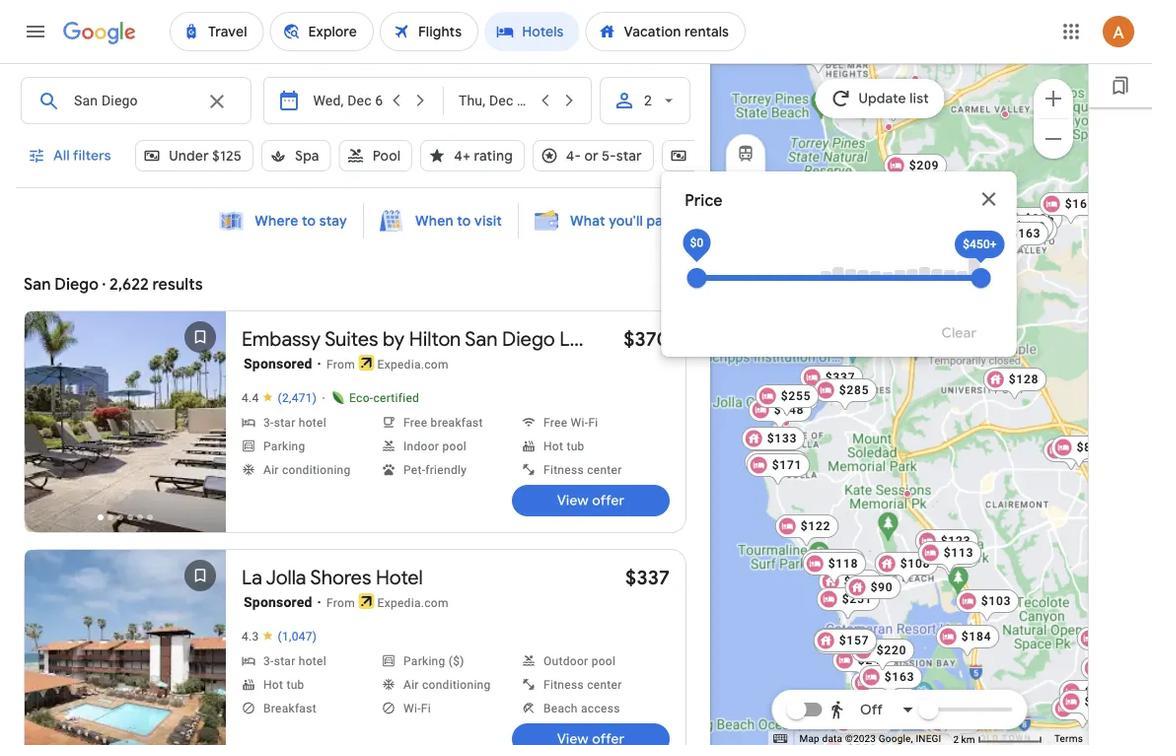 Task type: locate. For each thing, give the bounding box(es) containing it.
$370 link
[[624, 327, 670, 352]]

$202
[[1014, 224, 1044, 238]]

$315 link
[[894, 313, 957, 346]]

(2,471)
[[278, 392, 317, 406]]

photo 1 image
[[25, 312, 226, 533], [25, 551, 226, 746]]

$147
[[770, 456, 800, 470]]

1 horizontal spatial $125
[[839, 636, 869, 650]]

$82
[[941, 709, 963, 723]]

1 vertical spatial $125
[[839, 636, 869, 650]]

eco-certified
[[349, 391, 419, 405]]

to for stay
[[302, 212, 316, 230]]

0 horizontal spatial to
[[302, 212, 316, 230]]

star
[[616, 147, 642, 165]]

all
[[53, 147, 70, 165]]

1 horizontal spatial $337
[[826, 371, 856, 385]]

motel san diego image
[[938, 559, 946, 567]]

2 photo 1 image from the top
[[25, 551, 226, 746]]

photos list
[[25, 312, 226, 550], [25, 551, 226, 746]]

$86 link
[[1051, 436, 1107, 470]]

rating
[[474, 147, 512, 165]]

0 vertical spatial photos list
[[25, 312, 226, 550]]

where
[[255, 212, 298, 230]]

$157
[[839, 634, 869, 648]]

Search for places, hotels and more text field
[[73, 78, 193, 123]]

$122
[[801, 520, 831, 534]]

$118 link
[[803, 553, 867, 586]]

0 horizontal spatial $125
[[212, 147, 241, 165]]

2 button
[[600, 77, 691, 124]]

data
[[822, 734, 843, 746]]

view offer
[[557, 492, 625, 510]]

$220 link
[[851, 639, 915, 673]]

$126 up "$129" link
[[828, 554, 858, 568]]

santa fe park rv resort image
[[904, 490, 912, 498]]

0 horizontal spatial $126
[[828, 554, 858, 568]]

$125 inside button
[[212, 147, 241, 165]]

to left stay
[[302, 212, 316, 230]]

main menu image
[[24, 20, 47, 43]]

$123
[[941, 535, 971, 549]]

$126 down $123
[[943, 550, 973, 563]]

$99
[[952, 716, 974, 730]]

$240 link
[[862, 90, 926, 123]]

$184 link
[[936, 626, 1000, 659]]

you'll
[[609, 212, 643, 230]]

photos list for $370
[[25, 312, 226, 550]]

clear image
[[205, 90, 229, 113]]

$379 link
[[990, 215, 1054, 249]]

$87
[[1069, 444, 1092, 458]]

1 photos list from the top
[[25, 312, 226, 550]]

$125 inside the map region
[[839, 636, 869, 650]]

photo 1 image for $370
[[25, 312, 226, 533]]

to inside button
[[457, 212, 471, 230]]

$129
[[844, 575, 874, 589]]

$240
[[888, 95, 918, 109]]

0 horizontal spatial $126 link
[[802, 550, 866, 583]]

or
[[584, 147, 598, 165]]

5-
[[601, 147, 616, 165]]

0 horizontal spatial $163
[[885, 671, 915, 685]]

save la jolla shores hotel to collection image
[[177, 553, 224, 600]]

$125
[[212, 147, 241, 165], [839, 636, 869, 650]]

$126
[[943, 550, 973, 563], [828, 554, 858, 568]]

$162 link
[[1040, 192, 1103, 226]]

la quinta inn & suites by wyndham san diego seaworld/zoo, $117 image
[[1087, 681, 1151, 714]]

to left visit
[[457, 212, 471, 230]]

1 vertical spatial photo 1 image
[[25, 551, 226, 746]]

san diego · 2,622 results
[[24, 275, 203, 295]]

1 photo 1 image from the top
[[25, 312, 226, 533]]

0 vertical spatial $337
[[826, 371, 856, 385]]

next image
[[177, 641, 224, 689]]

$255
[[781, 390, 811, 404]]

1 horizontal spatial $163
[[1011, 227, 1041, 241]]

2 to from the left
[[457, 212, 471, 230]]

$315
[[919, 318, 949, 332]]

$104 link
[[814, 628, 877, 652]]

$223 link
[[787, 41, 851, 75]]

0 vertical spatial $163 link
[[985, 222, 1049, 256]]

1 to from the left
[[302, 212, 316, 230]]

$81 link
[[829, 711, 885, 745]]

$89 link
[[1059, 691, 1115, 724]]

0 vertical spatial $125
[[212, 147, 241, 165]]

fairmont grand del mar image
[[1001, 111, 1009, 118]]

4.3 out of 5 stars from 1,047 reviews image
[[242, 630, 317, 645]]

4.4
[[242, 392, 259, 406]]

1 vertical spatial $163
[[885, 671, 915, 685]]

$87 link
[[1043, 439, 1100, 473]]

0 vertical spatial photo 1 image
[[25, 312, 226, 533]]

$163 for bottom $163 link
[[885, 671, 915, 685]]

to inside button
[[302, 212, 316, 230]]

$90 link
[[845, 576, 901, 600]]

0 vertical spatial $337 link
[[800, 366, 864, 400]]

what you'll pay button
[[523, 202, 683, 240]]

eco-
[[349, 391, 373, 405]]

diego · 2,622
[[55, 275, 149, 295]]

pool
[[372, 147, 400, 165]]

$209
[[909, 159, 940, 173]]

$113
[[944, 547, 974, 560]]

$202 link
[[988, 219, 1052, 253]]

certified
[[373, 391, 419, 405]]

$81
[[855, 716, 878, 730]]

update list button
[[815, 79, 945, 118]]

$235 link
[[999, 207, 1063, 241]]

$184
[[962, 630, 992, 644]]

oakwood at monarch at carmel valley image
[[912, 75, 920, 83]]

0 horizontal spatial $337 link
[[626, 565, 670, 591]]

$89
[[1085, 696, 1107, 709]]

0 horizontal spatial $163 link
[[859, 666, 923, 700]]

zoom out map image
[[1042, 127, 1066, 151]]

2
[[644, 92, 652, 109]]

2 photos list from the top
[[25, 551, 226, 746]]

map data ©2023 google, inegi
[[800, 734, 942, 746]]

4+ rating button
[[420, 132, 524, 180]]

under
[[168, 147, 208, 165]]

$337 inside the map region
[[826, 371, 856, 385]]

san
[[24, 275, 51, 295]]

offer
[[592, 492, 625, 510]]

(1,047)
[[278, 630, 317, 644]]

1 horizontal spatial $337 link
[[800, 366, 864, 400]]

$103 link
[[956, 590, 1019, 624]]

pool button
[[339, 132, 412, 180]]

0 horizontal spatial $337
[[626, 565, 670, 591]]

results
[[153, 275, 203, 295]]

1 vertical spatial $337 link
[[626, 565, 670, 591]]

$103
[[981, 595, 1012, 609]]

Check-out text field
[[459, 78, 533, 123]]

$464 link
[[838, 264, 902, 298]]

1 horizontal spatial to
[[457, 212, 471, 230]]

$251 link
[[817, 588, 880, 622]]

1 vertical spatial photos list
[[25, 551, 226, 746]]

$337
[[826, 371, 856, 385], [626, 565, 670, 591]]

0 vertical spatial $163
[[1011, 227, 1041, 241]]

$128
[[1009, 373, 1039, 387]]



Task type: describe. For each thing, give the bounding box(es) containing it.
photo 1 image for $337
[[25, 551, 226, 746]]

$370
[[624, 327, 670, 352]]

all filters button
[[16, 132, 127, 180]]

view
[[557, 492, 589, 510]]

$174 link
[[1052, 698, 1115, 731]]

$301 link
[[756, 388, 819, 421]]

when to visit button
[[368, 202, 514, 240]]

under $125
[[168, 147, 241, 165]]

·
[[322, 390, 326, 406]]

$141
[[1020, 223, 1050, 237]]

off
[[860, 702, 883, 719]]

$141 link
[[994, 218, 1058, 252]]

stay
[[319, 212, 347, 230]]

next image
[[177, 403, 224, 450]]

$242 link
[[832, 649, 896, 683]]

spa
[[294, 147, 319, 165]]

$125 link
[[814, 631, 877, 655]]

$113 link
[[918, 542, 982, 575]]

$143 link
[[851, 672, 915, 705]]

4-
[[566, 147, 581, 165]]

where to stay button
[[207, 202, 359, 240]]

back image
[[27, 403, 74, 450]]

visit
[[475, 212, 502, 230]]

what
[[570, 212, 606, 230]]

$171 link
[[747, 454, 810, 487]]

$285
[[839, 384, 869, 398]]

google,
[[879, 734, 913, 746]]

$174
[[1077, 702, 1107, 716]]

$148
[[774, 404, 804, 417]]

terms link
[[1055, 734, 1083, 746]]

$123 link
[[915, 530, 979, 563]]

$108 link
[[875, 553, 939, 586]]

1 vertical spatial $163 link
[[859, 666, 923, 700]]

1 horizontal spatial $126 link
[[917, 545, 981, 578]]

view offer link
[[512, 485, 670, 517]]

$379
[[1016, 220, 1046, 234]]

when
[[415, 212, 454, 230]]

1 vertical spatial $337
[[626, 565, 670, 591]]

$118
[[829, 557, 859, 571]]

$175 link
[[1059, 681, 1123, 714]]

$108
[[901, 557, 931, 571]]

$86
[[1077, 441, 1100, 455]]

back image
[[27, 641, 74, 689]]

1 horizontal spatial $163 link
[[985, 222, 1049, 256]]

under $125 button
[[135, 132, 253, 180]]

$133
[[767, 432, 797, 446]]

learn more about these results image
[[651, 261, 699, 309]]

spa button
[[261, 132, 331, 180]]

$150
[[857, 716, 887, 730]]

$143
[[877, 677, 907, 691]]

$235
[[1025, 212, 1055, 226]]

$128 link
[[983, 368, 1047, 402]]

$90
[[871, 581, 893, 595]]

4.3
[[242, 630, 259, 644]]

1 horizontal spatial $126
[[943, 550, 973, 563]]

what you'll pay
[[570, 212, 671, 230]]

$209 link
[[884, 154, 947, 187]]

where to stay
[[255, 212, 347, 230]]

cormorant boutique hotel, la jolla image
[[782, 419, 790, 427]]

zoom in map image
[[1042, 87, 1066, 110]]

4- or 5-star button
[[532, 132, 653, 180]]

photos list for $337
[[25, 551, 226, 746]]

view offer button
[[512, 485, 670, 517]]

map region
[[614, 0, 1151, 746]]

$147 link
[[745, 451, 808, 484]]

$171
[[772, 459, 802, 473]]

$242
[[858, 654, 888, 668]]

save embassy suites by hilton san diego la jolla to collection image
[[177, 314, 224, 361]]

update list
[[859, 90, 929, 108]]

filters form
[[16, 63, 1017, 357]]

4- or 5-star
[[566, 147, 642, 165]]

$157 link
[[814, 629, 877, 653]]

4.4 out of 5 stars from 2,471 reviews image
[[242, 391, 317, 406]]

$175
[[1085, 686, 1115, 700]]

hampton inn san diego/del mar image
[[885, 123, 893, 131]]

$133 link
[[742, 427, 805, 451]]

$464
[[864, 269, 894, 283]]

eco-certified link
[[331, 390, 419, 406]]

4+ rating
[[454, 147, 512, 165]]

$148 link
[[749, 399, 812, 432]]

$255 link
[[756, 385, 819, 418]]

inegi
[[916, 734, 942, 746]]

$99 link
[[926, 711, 982, 745]]

san diego marriott la jolla image
[[949, 333, 957, 341]]

to for visit
[[457, 212, 471, 230]]

$104
[[839, 633, 869, 647]]

Check-in text field
[[313, 78, 384, 123]]

$150 link
[[832, 711, 895, 745]]

terms
[[1055, 734, 1083, 746]]

$163 for the rightmost $163 link
[[1011, 227, 1041, 241]]

$82 link
[[915, 704, 971, 738]]

close dialog image
[[977, 187, 1001, 211]]

keyboard shortcuts image
[[774, 735, 788, 744]]



Task type: vqa. For each thing, say whether or not it's contained in the screenshot.
left $163
yes



